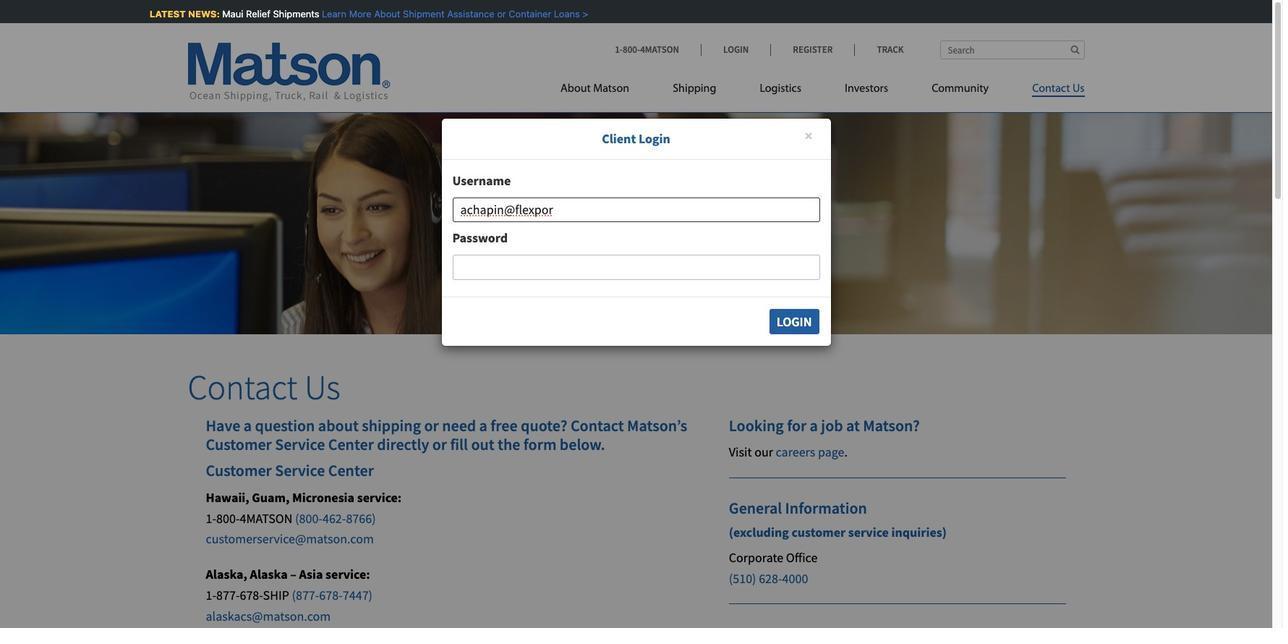 Task type: vqa. For each thing, say whether or not it's contained in the screenshot.
Alaska
yes



Task type: describe. For each thing, give the bounding box(es) containing it.
service: inside hawaii, guam, micronesia service: 1-800-4matson (800-462-8766) customerservice@matson.com
[[357, 489, 402, 506]]

hawaii,
[[206, 489, 249, 506]]

0 vertical spatial 1-
[[615, 43, 623, 56]]

alaska, alaska – asia service: 1-877-678-ship (877-678-7447) alaskacs@matson.com
[[206, 566, 373, 624]]

matson
[[594, 83, 630, 95]]

below.
[[560, 434, 605, 454]]

client
[[602, 130, 636, 147]]

1 customer from the top
[[206, 434, 272, 454]]

free
[[491, 415, 518, 435]]

login for the login button
[[777, 313, 812, 330]]

(510)
[[729, 570, 757, 587]]

or left fill
[[433, 434, 447, 454]]

alaskacs@matson.com link
[[206, 608, 331, 624]]

looking
[[729, 415, 784, 435]]

careers
[[776, 444, 816, 460]]

out
[[471, 434, 495, 454]]

–
[[290, 566, 297, 583]]

us inside top menu navigation
[[1073, 83, 1085, 95]]

or left container
[[496, 8, 505, 20]]

general
[[729, 498, 782, 518]]

(877-
[[292, 587, 319, 604]]

1 678- from the left
[[240, 587, 263, 604]]

matson's
[[627, 415, 688, 435]]

investors
[[845, 83, 889, 95]]

4000
[[783, 570, 809, 587]]

visit our careers page .
[[729, 444, 848, 460]]

alaska
[[250, 566, 288, 583]]

2 service from the top
[[275, 461, 325, 481]]

more
[[347, 8, 370, 20]]

learn more about shipment assistance or container loans > link
[[320, 8, 587, 20]]

0 horizontal spatial contact us
[[188, 365, 341, 409]]

8766)
[[346, 510, 376, 527]]

have a question about shipping or need a free quote? contact matson's customer service center directly or fill out the form below. customer service center
[[206, 415, 688, 481]]

community link
[[910, 76, 1011, 106]]

register
[[793, 43, 833, 56]]

for
[[787, 415, 807, 435]]

shipment
[[401, 8, 443, 20]]

about matson link
[[561, 76, 651, 106]]

matson?
[[864, 415, 920, 435]]

hawaii, guam, micronesia service: 1-800-4matson (800-462-8766) customerservice@matson.com
[[206, 489, 402, 547]]

1 center from the top
[[328, 434, 374, 454]]

have
[[206, 415, 241, 435]]

loans
[[552, 8, 578, 20]]

the
[[498, 434, 521, 454]]

1-800-4matson link
[[615, 43, 701, 56]]

logistics
[[760, 83, 802, 95]]

(800-462-8766) link
[[295, 510, 376, 527]]

shipping link
[[651, 76, 738, 106]]

1 service from the top
[[275, 434, 325, 454]]

container
[[507, 8, 550, 20]]

form
[[524, 434, 557, 454]]

ship
[[263, 587, 289, 604]]

track link
[[855, 43, 904, 56]]

.
[[845, 444, 848, 460]]

blue matson logo with ocean, shipping, truck, rail and logistics written beneath it. image
[[188, 43, 390, 102]]

1- inside hawaii, guam, micronesia service: 1-800-4matson (800-462-8766) customerservice@matson.com
[[206, 510, 216, 527]]

Username text field
[[453, 197, 820, 222]]

relief
[[244, 8, 269, 20]]

guam,
[[252, 489, 290, 506]]

latest
[[148, 8, 184, 20]]

looking for a job at matson?
[[729, 415, 920, 435]]

information
[[786, 498, 868, 518]]

maui
[[221, 8, 242, 20]]

1 a from the left
[[244, 415, 252, 435]]

investors link
[[824, 76, 910, 106]]

customerservice@matson.com link
[[206, 531, 374, 547]]

alaskacs@matson.com
[[206, 608, 331, 624]]

office
[[787, 549, 818, 566]]

contact us link
[[1011, 76, 1085, 106]]

0 horizontal spatial about
[[372, 8, 399, 20]]

need
[[442, 415, 476, 435]]

news:
[[186, 8, 218, 20]]

community
[[932, 83, 989, 95]]

1-800-4matson
[[615, 43, 680, 56]]

2 customer from the top
[[206, 461, 272, 481]]



Task type: locate. For each thing, give the bounding box(es) containing it.
username
[[453, 172, 511, 189]]

at
[[847, 415, 860, 435]]

contact inside top menu navigation
[[1033, 83, 1071, 95]]

462-
[[323, 510, 346, 527]]

800-
[[623, 43, 641, 56], [216, 510, 240, 527]]

800- up matson
[[623, 43, 641, 56]]

1- down hawaii,
[[206, 510, 216, 527]]

4matson up 'shipping'
[[641, 43, 680, 56]]

contact us
[[1033, 83, 1085, 95], [188, 365, 341, 409]]

about left matson
[[561, 83, 591, 95]]

Password password field
[[453, 255, 820, 280]]

2 a from the left
[[480, 415, 488, 435]]

1- down alaska,
[[206, 587, 216, 604]]

contact right quote?
[[571, 415, 624, 435]]

628-
[[759, 570, 783, 587]]

contact down search search box
[[1033, 83, 1071, 95]]

a
[[244, 415, 252, 435], [480, 415, 488, 435], [810, 415, 818, 435]]

1 vertical spatial 4matson
[[240, 510, 293, 527]]

directly
[[377, 434, 429, 454]]

center left the directly on the bottom of page
[[328, 434, 374, 454]]

us up about
[[305, 365, 341, 409]]

2 horizontal spatial a
[[810, 415, 818, 435]]

1 horizontal spatial 4matson
[[641, 43, 680, 56]]

shipping
[[673, 83, 717, 95]]

contact us down search icon
[[1033, 83, 1085, 95]]

inquiries)
[[892, 524, 947, 541]]

0 horizontal spatial 800-
[[216, 510, 240, 527]]

1 horizontal spatial about
[[561, 83, 591, 95]]

alaska,
[[206, 566, 247, 583]]

or left need
[[424, 415, 439, 435]]

login button
[[769, 308, 820, 335]]

1 vertical spatial us
[[305, 365, 341, 409]]

877-
[[216, 587, 240, 604]]

(excluding
[[729, 524, 789, 541]]

0 vertical spatial customer
[[206, 434, 272, 454]]

1 vertical spatial service:
[[326, 566, 370, 583]]

contact up have
[[188, 365, 298, 409]]

center up 'micronesia'
[[328, 461, 374, 481]]

800- down hawaii,
[[216, 510, 240, 527]]

register link
[[771, 43, 855, 56]]

0 vertical spatial service
[[275, 434, 325, 454]]

1 horizontal spatial 800-
[[623, 43, 641, 56]]

learn
[[320, 8, 345, 20]]

us
[[1073, 83, 1085, 95], [305, 365, 341, 409]]

login inside button
[[777, 313, 812, 330]]

1 horizontal spatial contact
[[571, 415, 624, 435]]

quote?
[[521, 415, 568, 435]]

× button
[[805, 126, 813, 145]]

(877-678-7447) link
[[292, 587, 373, 604]]

a right have
[[244, 415, 252, 435]]

7447)
[[343, 587, 373, 604]]

2 vertical spatial contact
[[571, 415, 624, 435]]

1 vertical spatial service
[[275, 461, 325, 481]]

1 vertical spatial contact us
[[188, 365, 341, 409]]

logistics link
[[738, 76, 824, 106]]

1-
[[615, 43, 623, 56], [206, 510, 216, 527], [206, 587, 216, 604]]

1 vertical spatial customer
[[206, 461, 272, 481]]

2 horizontal spatial login
[[777, 313, 812, 330]]

None search field
[[940, 41, 1085, 59]]

about right more
[[372, 8, 399, 20]]

micronesia
[[292, 489, 355, 506]]

center
[[328, 434, 374, 454], [328, 461, 374, 481]]

1 horizontal spatial contact us
[[1033, 83, 1085, 95]]

latest news: maui relief shipments learn more about shipment assistance or container loans >
[[148, 8, 587, 20]]

0 horizontal spatial us
[[305, 365, 341, 409]]

1 vertical spatial 800-
[[216, 510, 240, 527]]

search image
[[1071, 45, 1080, 54]]

question
[[255, 415, 315, 435]]

>
[[581, 8, 587, 20]]

shipments
[[271, 8, 318, 20]]

2 678- from the left
[[319, 587, 343, 604]]

our
[[755, 444, 774, 460]]

800- inside hawaii, guam, micronesia service: 1-800-4matson (800-462-8766) customerservice@matson.com
[[216, 510, 240, 527]]

1 horizontal spatial 678-
[[319, 587, 343, 604]]

0 horizontal spatial a
[[244, 415, 252, 435]]

678- down asia
[[319, 587, 343, 604]]

0 vertical spatial center
[[328, 434, 374, 454]]

fill
[[450, 434, 468, 454]]

visit
[[729, 444, 752, 460]]

asia
[[299, 566, 323, 583]]

(800-
[[295, 510, 323, 527]]

client login
[[602, 130, 671, 147]]

password
[[453, 230, 508, 246]]

shipping
[[362, 415, 421, 435]]

2 vertical spatial 1-
[[206, 587, 216, 604]]

0 vertical spatial 4matson
[[641, 43, 680, 56]]

top menu navigation
[[561, 76, 1085, 106]]

0 horizontal spatial 4matson
[[240, 510, 293, 527]]

service: up 7447)
[[326, 566, 370, 583]]

about
[[318, 415, 359, 435]]

about matson
[[561, 83, 630, 95]]

page
[[818, 444, 845, 460]]

0 vertical spatial service:
[[357, 489, 402, 506]]

1 vertical spatial contact
[[188, 365, 298, 409]]

login
[[724, 43, 749, 56], [639, 130, 671, 147], [777, 313, 812, 330]]

about inside top menu navigation
[[561, 83, 591, 95]]

about
[[372, 8, 399, 20], [561, 83, 591, 95]]

(510) 628-4000 link
[[729, 570, 809, 587]]

678- up the alaskacs@matson.com
[[240, 587, 263, 604]]

service
[[275, 434, 325, 454], [275, 461, 325, 481]]

1 vertical spatial center
[[328, 461, 374, 481]]

contact us inside top menu navigation
[[1033, 83, 1085, 95]]

4matson inside hawaii, guam, micronesia service: 1-800-4matson (800-462-8766) customerservice@matson.com
[[240, 510, 293, 527]]

0 horizontal spatial 678-
[[240, 587, 263, 604]]

0 vertical spatial contact
[[1033, 83, 1071, 95]]

customerservice@matson.com
[[206, 531, 374, 547]]

assistance
[[446, 8, 493, 20]]

0 vertical spatial contact us
[[1033, 83, 1085, 95]]

2 center from the top
[[328, 461, 374, 481]]

track
[[877, 43, 904, 56]]

1 vertical spatial 1-
[[206, 510, 216, 527]]

1 horizontal spatial login
[[724, 43, 749, 56]]

us down search icon
[[1073, 83, 1085, 95]]

1 vertical spatial login
[[639, 130, 671, 147]]

or
[[496, 8, 505, 20], [424, 415, 439, 435], [433, 434, 447, 454]]

1 vertical spatial about
[[561, 83, 591, 95]]

×
[[805, 126, 813, 145]]

3 a from the left
[[810, 415, 818, 435]]

1 horizontal spatial a
[[480, 415, 488, 435]]

job
[[822, 415, 844, 435]]

login link
[[701, 43, 771, 56]]

a right for
[[810, 415, 818, 435]]

2 horizontal spatial contact
[[1033, 83, 1071, 95]]

1 horizontal spatial us
[[1073, 83, 1085, 95]]

banner image
[[0, 90, 1273, 334]]

contact us up the question
[[188, 365, 341, 409]]

0 vertical spatial login
[[724, 43, 749, 56]]

service:
[[357, 489, 402, 506], [326, 566, 370, 583]]

service
[[849, 524, 889, 541]]

2 vertical spatial login
[[777, 313, 812, 330]]

a left free
[[480, 415, 488, 435]]

4matson down guam,
[[240, 510, 293, 527]]

corporate office (510) 628-4000
[[729, 549, 818, 587]]

careers page link
[[776, 444, 845, 460]]

0 vertical spatial us
[[1073, 83, 1085, 95]]

1- inside alaska, alaska – asia service: 1-877-678-ship (877-678-7447) alaskacs@matson.com
[[206, 587, 216, 604]]

Search search field
[[940, 41, 1085, 59]]

0 horizontal spatial contact
[[188, 365, 298, 409]]

customer
[[792, 524, 846, 541]]

0 horizontal spatial login
[[639, 130, 671, 147]]

login for login link
[[724, 43, 749, 56]]

service: up 8766)
[[357, 489, 402, 506]]

0 vertical spatial about
[[372, 8, 399, 20]]

1- up matson
[[615, 43, 623, 56]]

4matson
[[641, 43, 680, 56], [240, 510, 293, 527]]

678-
[[240, 587, 263, 604], [319, 587, 343, 604]]

general information (excluding customer service inquiries)
[[729, 498, 947, 541]]

contact inside have a question about shipping or need a free quote? contact matson's customer service center directly or fill out the form below. customer service center
[[571, 415, 624, 435]]

0 vertical spatial 800-
[[623, 43, 641, 56]]

service: inside alaska, alaska – asia service: 1-877-678-ship (877-678-7447) alaskacs@matson.com
[[326, 566, 370, 583]]

corporate
[[729, 549, 784, 566]]



